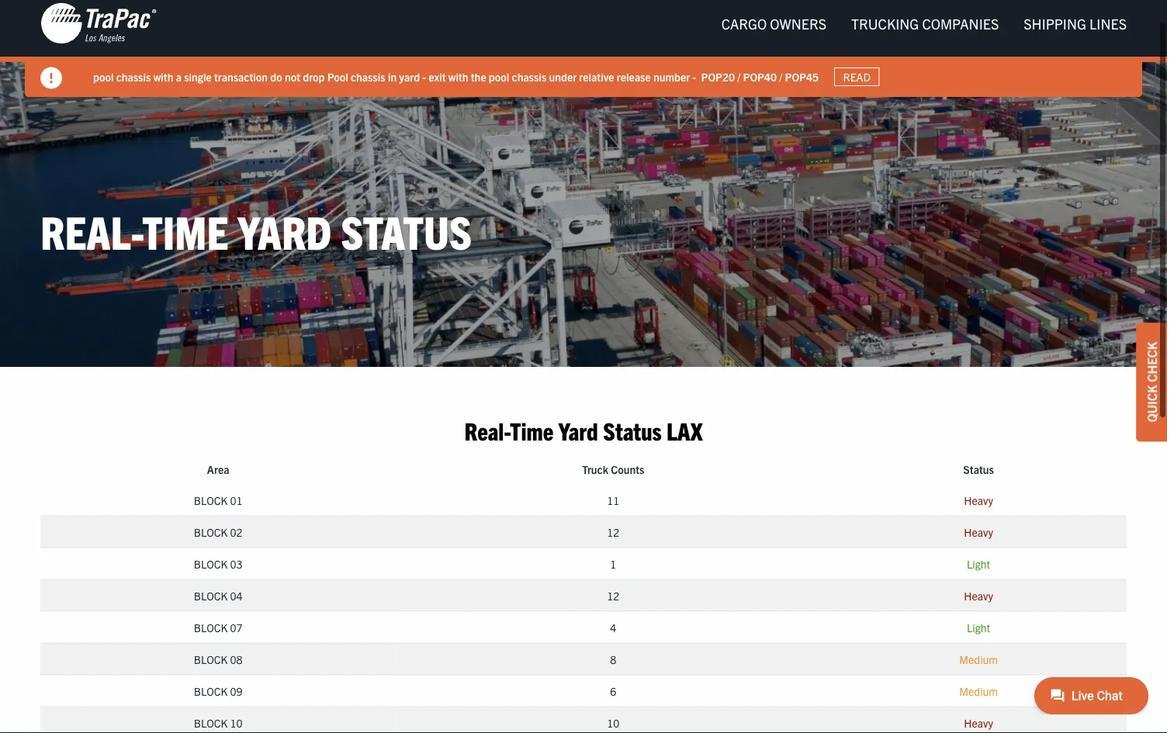 Task type: vqa. For each thing, say whether or not it's contained in the screenshot.


Task type: describe. For each thing, give the bounding box(es) containing it.
lines
[[1090, 14, 1127, 32]]

block for block 03
[[194, 557, 228, 571]]

2 vertical spatial status
[[964, 462, 995, 476]]

the
[[471, 70, 487, 84]]

time for real-time yard status
[[142, 202, 229, 258]]

block 08
[[194, 653, 243, 667]]

1 10 from the left
[[230, 716, 243, 730]]

status for real-time yard status
[[341, 202, 472, 258]]

6
[[611, 684, 617, 698]]

block for block 01
[[194, 493, 228, 507]]

exit
[[429, 70, 446, 84]]

pop40
[[744, 70, 777, 84]]

2 pool from the left
[[489, 70, 510, 84]]

block 09
[[194, 684, 243, 698]]

02
[[230, 525, 243, 539]]

04
[[230, 589, 243, 603]]

2 chassis from the left
[[351, 70, 386, 84]]

3 chassis from the left
[[512, 70, 547, 84]]

relative
[[580, 70, 615, 84]]

cargo owners
[[722, 14, 827, 32]]

1 pool from the left
[[93, 70, 114, 84]]

read link
[[835, 67, 880, 86]]

owners
[[771, 14, 827, 32]]

shipping lines
[[1024, 14, 1127, 32]]

block for block 09
[[194, 684, 228, 698]]

medium for 8
[[960, 653, 999, 667]]

07
[[230, 621, 243, 635]]

block 04
[[194, 589, 243, 603]]

real-time yard status
[[40, 202, 472, 258]]

counts
[[611, 462, 645, 476]]

in
[[388, 70, 397, 84]]

quick check
[[1145, 342, 1160, 423]]

09
[[230, 684, 243, 698]]

area
[[207, 462, 230, 476]]

yard for real-time yard status lax
[[559, 416, 599, 446]]

check
[[1145, 342, 1160, 383]]

heavy for block 04
[[965, 589, 994, 603]]

not
[[285, 70, 300, 84]]

1 with from the left
[[153, 70, 174, 84]]

heavy for block 10
[[965, 716, 994, 730]]

12 for block 02
[[607, 525, 620, 539]]

1 - from the left
[[423, 70, 426, 84]]

truck
[[583, 462, 609, 476]]

light for 4
[[968, 621, 991, 635]]

light for 1
[[968, 557, 991, 571]]

08
[[230, 653, 243, 667]]

banner containing cargo owners
[[0, 0, 1168, 97]]

block for block 08
[[194, 653, 228, 667]]

a
[[176, 70, 182, 84]]

block 10
[[194, 716, 243, 730]]

heavy for block 01
[[965, 493, 994, 507]]

real- for real-time yard status
[[40, 202, 142, 258]]

block 07
[[194, 621, 243, 635]]

01
[[230, 493, 243, 507]]

pool
[[327, 70, 348, 84]]

shipping lines link
[[1012, 8, 1140, 39]]

1
[[611, 557, 617, 571]]

8
[[611, 653, 617, 667]]



Task type: locate. For each thing, give the bounding box(es) containing it.
1 vertical spatial yard
[[559, 416, 599, 446]]

11
[[607, 493, 620, 507]]

block left 04
[[194, 589, 228, 603]]

2 heavy from the top
[[965, 525, 994, 539]]

2 horizontal spatial chassis
[[512, 70, 547, 84]]

0 horizontal spatial with
[[153, 70, 174, 84]]

banner
[[0, 0, 1168, 97]]

time
[[142, 202, 229, 258], [510, 416, 554, 446]]

chassis left a
[[116, 70, 151, 84]]

block left 08
[[194, 653, 228, 667]]

real-time yard status lax
[[465, 416, 703, 446]]

yard
[[399, 70, 420, 84]]

block 03
[[194, 557, 243, 571]]

0 vertical spatial time
[[142, 202, 229, 258]]

0 vertical spatial status
[[341, 202, 472, 258]]

with left a
[[153, 70, 174, 84]]

4 heavy from the top
[[965, 716, 994, 730]]

block left 03
[[194, 557, 228, 571]]

1 horizontal spatial time
[[510, 416, 554, 446]]

2 12 from the top
[[607, 589, 620, 603]]

0 horizontal spatial /
[[738, 70, 741, 84]]

1 medium from the top
[[960, 653, 999, 667]]

2 with from the left
[[449, 70, 469, 84]]

block for block 07
[[194, 621, 228, 635]]

real-
[[40, 202, 142, 258], [465, 416, 510, 446]]

medium for 6
[[960, 684, 999, 698]]

light
[[968, 557, 991, 571], [968, 621, 991, 635]]

chassis
[[116, 70, 151, 84], [351, 70, 386, 84], [512, 70, 547, 84]]

10
[[230, 716, 243, 730], [607, 716, 620, 730]]

yard
[[238, 202, 332, 258], [559, 416, 599, 446]]

block
[[194, 493, 228, 507], [194, 525, 228, 539], [194, 557, 228, 571], [194, 589, 228, 603], [194, 621, 228, 635], [194, 653, 228, 667], [194, 684, 228, 698], [194, 716, 228, 730]]

under
[[549, 70, 577, 84]]

trucking
[[852, 14, 920, 32]]

pool right solid icon
[[93, 70, 114, 84]]

pool
[[93, 70, 114, 84], [489, 70, 510, 84]]

0 horizontal spatial time
[[142, 202, 229, 258]]

heavy for block 02
[[965, 525, 994, 539]]

1 heavy from the top
[[965, 493, 994, 507]]

read
[[844, 70, 871, 84]]

2 light from the top
[[968, 621, 991, 635]]

pop20
[[702, 70, 735, 84]]

status for real-time yard status lax
[[603, 416, 662, 446]]

03
[[230, 557, 243, 571]]

/ right pop20 at the top right of page
[[738, 70, 741, 84]]

block 02
[[194, 525, 243, 539]]

with left the
[[449, 70, 469, 84]]

chassis left under
[[512, 70, 547, 84]]

6 block from the top
[[194, 653, 228, 667]]

1 horizontal spatial real-
[[465, 416, 510, 446]]

menu bar
[[709, 8, 1140, 39]]

1 12 from the top
[[607, 525, 620, 539]]

0 horizontal spatial real-
[[40, 202, 142, 258]]

0 horizontal spatial 10
[[230, 716, 243, 730]]

0 horizontal spatial chassis
[[116, 70, 151, 84]]

-
[[423, 70, 426, 84], [693, 70, 697, 84]]

1 horizontal spatial status
[[603, 416, 662, 446]]

0 vertical spatial light
[[968, 557, 991, 571]]

0 vertical spatial 12
[[607, 525, 620, 539]]

1 vertical spatial light
[[968, 621, 991, 635]]

drop
[[303, 70, 325, 84]]

block for block 02
[[194, 525, 228, 539]]

number
[[654, 70, 690, 84]]

1 light from the top
[[968, 557, 991, 571]]

1 vertical spatial status
[[603, 416, 662, 446]]

10 down 09
[[230, 716, 243, 730]]

menu bar inside "banner"
[[709, 8, 1140, 39]]

yard for real-time yard status
[[238, 202, 332, 258]]

0 vertical spatial medium
[[960, 653, 999, 667]]

block down 'block 09'
[[194, 716, 228, 730]]

0 horizontal spatial yard
[[238, 202, 332, 258]]

12 for block 04
[[607, 589, 620, 603]]

0 horizontal spatial pool
[[93, 70, 114, 84]]

0 horizontal spatial -
[[423, 70, 426, 84]]

2 10 from the left
[[607, 716, 620, 730]]

real- for real-time yard status lax
[[465, 416, 510, 446]]

transaction
[[214, 70, 268, 84]]

trucking companies link
[[839, 8, 1012, 39]]

5 block from the top
[[194, 621, 228, 635]]

1 horizontal spatial /
[[780, 70, 783, 84]]

2 medium from the top
[[960, 684, 999, 698]]

2 / from the left
[[780, 70, 783, 84]]

with
[[153, 70, 174, 84], [449, 70, 469, 84]]

time for real-time yard status lax
[[510, 416, 554, 446]]

0 horizontal spatial status
[[341, 202, 472, 258]]

- left 'exit'
[[423, 70, 426, 84]]

block for block 10
[[194, 716, 228, 730]]

1 chassis from the left
[[116, 70, 151, 84]]

1 horizontal spatial chassis
[[351, 70, 386, 84]]

2 - from the left
[[693, 70, 697, 84]]

10 down 6
[[607, 716, 620, 730]]

1 horizontal spatial -
[[693, 70, 697, 84]]

solid image
[[40, 67, 62, 89]]

1 horizontal spatial 10
[[607, 716, 620, 730]]

7 block from the top
[[194, 684, 228, 698]]

pool right the
[[489, 70, 510, 84]]

0 vertical spatial yard
[[238, 202, 332, 258]]

12 down "11"
[[607, 525, 620, 539]]

block 01
[[194, 493, 243, 507]]

1 vertical spatial real-
[[465, 416, 510, 446]]

lax
[[667, 416, 703, 446]]

trucking companies
[[852, 14, 1000, 32]]

3 heavy from the top
[[965, 589, 994, 603]]

4 block from the top
[[194, 589, 228, 603]]

quick check link
[[1137, 323, 1168, 442]]

cargo
[[722, 14, 767, 32]]

1 horizontal spatial pool
[[489, 70, 510, 84]]

1 / from the left
[[738, 70, 741, 84]]

block for block 04
[[194, 589, 228, 603]]

status
[[341, 202, 472, 258], [603, 416, 662, 446], [964, 462, 995, 476]]

3 block from the top
[[194, 557, 228, 571]]

chassis left in
[[351, 70, 386, 84]]

/ left pop45
[[780, 70, 783, 84]]

cargo owners link
[[709, 8, 839, 39]]

companies
[[923, 14, 1000, 32]]

quick
[[1145, 385, 1160, 423]]

pool chassis with a single transaction  do not drop pool chassis in yard -  exit with the pool chassis under relative release number -  pop20 / pop40 / pop45
[[93, 70, 819, 84]]

medium
[[960, 653, 999, 667], [960, 684, 999, 698]]

4
[[611, 621, 617, 635]]

2 horizontal spatial status
[[964, 462, 995, 476]]

menu bar containing cargo owners
[[709, 8, 1140, 39]]

block left 01
[[194, 493, 228, 507]]

1 block from the top
[[194, 493, 228, 507]]

block left 07
[[194, 621, 228, 635]]

1 horizontal spatial yard
[[559, 416, 599, 446]]

2 block from the top
[[194, 525, 228, 539]]

do
[[270, 70, 282, 84]]

1 vertical spatial 12
[[607, 589, 620, 603]]

12
[[607, 525, 620, 539], [607, 589, 620, 603]]

12 down the 1
[[607, 589, 620, 603]]

los angeles image
[[40, 2, 157, 45]]

pop45
[[785, 70, 819, 84]]

block left 02
[[194, 525, 228, 539]]

1 horizontal spatial with
[[449, 70, 469, 84]]

release
[[617, 70, 651, 84]]

block left 09
[[194, 684, 228, 698]]

truck counts
[[583, 462, 645, 476]]

0 vertical spatial real-
[[40, 202, 142, 258]]

1 vertical spatial medium
[[960, 684, 999, 698]]

heavy
[[965, 493, 994, 507], [965, 525, 994, 539], [965, 589, 994, 603], [965, 716, 994, 730]]

shipping
[[1024, 14, 1087, 32]]

/
[[738, 70, 741, 84], [780, 70, 783, 84]]

1 vertical spatial time
[[510, 416, 554, 446]]

8 block from the top
[[194, 716, 228, 730]]

- right number
[[693, 70, 697, 84]]

single
[[184, 70, 212, 84]]



